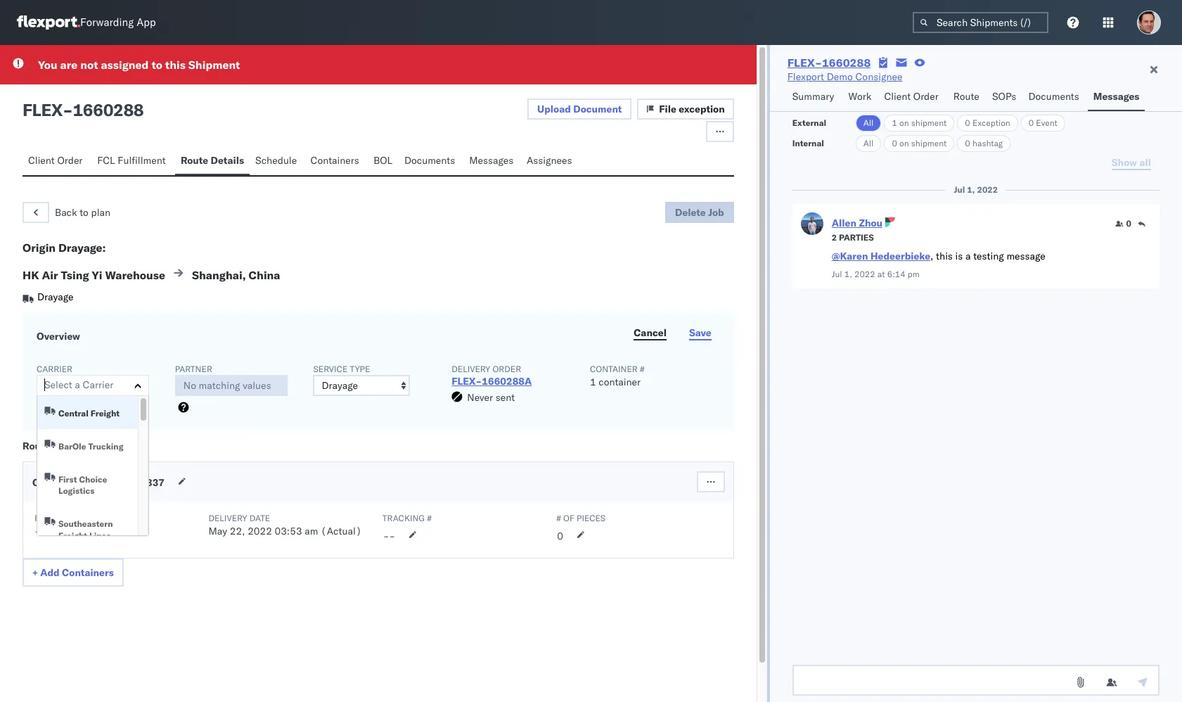 Task type: vqa. For each thing, say whether or not it's contained in the screenshot.


Task type: locate. For each thing, give the bounding box(es) containing it.
1 horizontal spatial 2022
[[855, 269, 876, 279]]

6:14
[[888, 269, 906, 279]]

allen
[[832, 217, 857, 229]]

0 vertical spatial all
[[864, 117, 874, 128]]

back
[[55, 206, 77, 219]]

0 vertical spatial a
[[966, 250, 971, 262]]

2022 left at
[[855, 269, 876, 279]]

date
[[67, 513, 88, 523], [249, 513, 270, 523]]

1 vertical spatial messages
[[469, 154, 514, 167]]

1 vertical spatial client
[[28, 154, 55, 167]]

freight
[[91, 408, 120, 419], [58, 530, 87, 541]]

1 vertical spatial containers
[[62, 566, 114, 579]]

shipment up 0 on shipment
[[911, 117, 947, 128]]

0 horizontal spatial messages button
[[464, 148, 521, 175]]

a right is
[[966, 250, 971, 262]]

1 vertical spatial client order
[[28, 154, 83, 167]]

warehouse
[[105, 268, 165, 282]]

zhou
[[859, 217, 883, 229]]

this
[[165, 58, 186, 72], [936, 250, 953, 262]]

carrier up select
[[37, 364, 73, 374]]

1 horizontal spatial this
[[936, 250, 953, 262]]

1 vertical spatial container
[[32, 476, 79, 489]]

flex-1660288a button
[[452, 375, 532, 388]]

allen zhou
[[832, 217, 883, 229]]

# up container in the right of the page
[[640, 364, 645, 374]]

all button for 0
[[856, 135, 882, 152]]

delivery up '22,'
[[209, 513, 247, 523]]

2 shipment from the top
[[911, 138, 947, 148]]

1
[[892, 117, 898, 128], [590, 376, 596, 388], [82, 476, 88, 489]]

1 horizontal spatial containers
[[311, 154, 359, 167]]

0 horizontal spatial freight
[[58, 530, 87, 541]]

documents button right bol
[[399, 148, 464, 175]]

client down consignee
[[885, 90, 911, 103]]

select
[[44, 378, 72, 391]]

2 horizontal spatial 2022
[[977, 184, 998, 195]]

1 vertical spatial 1
[[590, 376, 596, 388]]

1660288 up 'flexport demo consignee'
[[822, 56, 871, 70]]

1 horizontal spatial 1,
[[968, 184, 975, 195]]

date for 22,
[[249, 513, 270, 523]]

all button
[[856, 115, 882, 132], [856, 135, 882, 152]]

route for route button
[[954, 90, 980, 103]]

1,
[[968, 184, 975, 195], [845, 269, 853, 279]]

1 vertical spatial jul
[[832, 269, 842, 279]]

1 vertical spatial on
[[900, 138, 909, 148]]

flex - 1660288
[[23, 99, 144, 120]]

0 vertical spatial client order button
[[879, 84, 948, 111]]

1 horizontal spatial #
[[557, 513, 561, 523]]

0 vertical spatial containers
[[311, 154, 359, 167]]

containers inside + add containers button
[[62, 566, 114, 579]]

tracking
[[383, 513, 425, 523]]

caiu7969337
[[95, 476, 165, 489]]

origin drayage:
[[23, 241, 106, 255]]

hk air tsing yi warehouse
[[23, 268, 165, 282]]

2 all from the top
[[864, 138, 874, 148]]

0 horizontal spatial client order
[[28, 154, 83, 167]]

client order for topmost client order "button"
[[885, 90, 939, 103]]

2 horizontal spatial route
[[954, 90, 980, 103]]

barole
[[58, 441, 86, 451]]

1660288 down assigned
[[73, 99, 144, 120]]

a right select
[[75, 378, 80, 391]]

documents button up event
[[1023, 84, 1088, 111]]

container for container # 1 container
[[590, 364, 638, 374]]

0 horizontal spatial this
[[165, 58, 186, 72]]

1 vertical spatial 1660288
[[73, 99, 144, 120]]

1 horizontal spatial container
[[590, 364, 638, 374]]

1 vertical spatial documents
[[404, 154, 455, 167]]

1 on from the top
[[900, 117, 909, 128]]

container # 1 container
[[590, 364, 645, 388]]

work
[[849, 90, 872, 103]]

order up 1 on shipment
[[914, 90, 939, 103]]

0 horizontal spatial documents
[[404, 154, 455, 167]]

type
[[350, 364, 370, 374]]

2 vertical spatial route
[[23, 440, 50, 452]]

freight inside southeastern freight lines
[[58, 530, 87, 541]]

client down the flex on the left top
[[28, 154, 55, 167]]

1 horizontal spatial messages button
[[1088, 84, 1146, 111]]

list box
[[37, 396, 148, 551]]

cancel
[[634, 326, 667, 339]]

0 vertical spatial messages button
[[1088, 84, 1146, 111]]

0 horizontal spatial container
[[32, 476, 79, 489]]

2 date from the left
[[249, 513, 270, 523]]

2 vertical spatial 2022
[[248, 525, 272, 537]]

0 vertical spatial freight
[[91, 408, 120, 419]]

client
[[885, 90, 911, 103], [28, 154, 55, 167]]

freight down southeastern
[[58, 530, 87, 541]]

1 vertical spatial a
[[75, 378, 80, 391]]

this left shipment
[[165, 58, 186, 72]]

order left fcl
[[57, 154, 83, 167]]

jul inside @karen hedeerbieke , this is a testing message jul 1, 2022 at 6:14 pm
[[832, 269, 842, 279]]

containers right add on the left bottom
[[62, 566, 114, 579]]

bol button
[[368, 148, 399, 175]]

delivery up 'flex-1660288a' button
[[452, 364, 491, 374]]

1660288a
[[482, 375, 532, 388]]

22,
[[230, 525, 245, 537]]

2 horizontal spatial #
[[640, 364, 645, 374]]

service
[[313, 364, 348, 374]]

document
[[573, 103, 622, 115]]

0 vertical spatial 1660288
[[822, 56, 871, 70]]

1 all button from the top
[[856, 115, 882, 132]]

0 vertical spatial 1
[[892, 117, 898, 128]]

1 horizontal spatial client order button
[[879, 84, 948, 111]]

1 horizontal spatial client
[[885, 90, 911, 103]]

client order button up 1 on shipment
[[879, 84, 948, 111]]

to right assigned
[[152, 58, 162, 72]]

containers button
[[305, 148, 368, 175]]

1 horizontal spatial 1660288
[[822, 56, 871, 70]]

1 horizontal spatial route
[[181, 154, 208, 167]]

1 all from the top
[[864, 117, 874, 128]]

0 horizontal spatial flex-
[[452, 375, 482, 388]]

all button for 1
[[856, 115, 882, 132]]

flex- for 1660288
[[788, 56, 822, 70]]

freight right central
[[91, 408, 120, 419]]

+
[[32, 566, 38, 579]]

a
[[966, 250, 971, 262], [75, 378, 80, 391]]

messages button
[[1088, 84, 1146, 111], [464, 148, 521, 175]]

0 for hashtag
[[965, 138, 971, 148]]

1 inside 'container # 1 container'
[[590, 376, 596, 388]]

add
[[40, 566, 60, 579]]

list box containing central freight
[[37, 396, 148, 551]]

0 horizontal spatial client
[[28, 154, 55, 167]]

# for container # 1 container
[[640, 364, 645, 374]]

1 vertical spatial order
[[57, 154, 83, 167]]

hashtag
[[973, 138, 1003, 148]]

# inside 'container # 1 container'
[[640, 364, 645, 374]]

route inside button
[[954, 90, 980, 103]]

to left the plan
[[80, 206, 89, 219]]

0 horizontal spatial 1660288
[[73, 99, 144, 120]]

None text field
[[175, 375, 288, 396], [793, 665, 1160, 696], [175, 375, 288, 396], [793, 665, 1160, 696]]

1 vertical spatial 2022
[[855, 269, 876, 279]]

southeastern freight lines
[[58, 519, 113, 541]]

forwarding
[[80, 16, 134, 29]]

0 vertical spatial 2022
[[977, 184, 998, 195]]

0 vertical spatial on
[[900, 117, 909, 128]]

shipment down 1 on shipment
[[911, 138, 947, 148]]

2022 right '22,'
[[248, 525, 272, 537]]

documents up event
[[1029, 90, 1080, 103]]

containers inside containers button
[[311, 154, 359, 167]]

flex-
[[788, 56, 822, 70], [452, 375, 482, 388]]

shanghai,
[[192, 268, 246, 282]]

1 date from the left
[[67, 513, 88, 523]]

1 vertical spatial 1,
[[845, 269, 853, 279]]

on for 0
[[900, 138, 909, 148]]

0 vertical spatial order
[[914, 90, 939, 103]]

0 horizontal spatial containers
[[62, 566, 114, 579]]

0 vertical spatial flex-
[[788, 56, 822, 70]]

1 horizontal spatial 1
[[590, 376, 596, 388]]

0 vertical spatial delivery
[[452, 364, 491, 374]]

testing
[[974, 250, 1004, 262]]

1 vertical spatial delivery
[[209, 513, 247, 523]]

documents
[[1029, 90, 1080, 103], [404, 154, 455, 167]]

overview
[[37, 330, 80, 343]]

None field
[[44, 376, 48, 394]]

# right tracking
[[427, 513, 432, 523]]

0
[[965, 117, 971, 128], [1029, 117, 1034, 128], [892, 138, 898, 148], [965, 138, 971, 148], [1127, 218, 1132, 229], [557, 530, 563, 542]]

1 left container in the right of the page
[[590, 376, 596, 388]]

0 horizontal spatial 2022
[[248, 525, 272, 537]]

client order left fcl
[[28, 154, 83, 167]]

shanghai, china
[[192, 268, 280, 282]]

summary
[[793, 90, 835, 103]]

0 for event
[[1029, 117, 1034, 128]]

delivery
[[452, 364, 491, 374], [209, 513, 247, 523]]

route left details
[[181, 154, 208, 167]]

@karen
[[832, 250, 868, 262]]

-
[[63, 99, 73, 120], [34, 525, 41, 537], [43, 525, 49, 537], [383, 530, 389, 542], [389, 530, 396, 542]]

on down 1 on shipment
[[900, 138, 909, 148]]

container for container 1
[[32, 476, 79, 489]]

1 shipment from the top
[[911, 117, 947, 128]]

1 vertical spatial this
[[936, 250, 953, 262]]

1 vertical spatial freight
[[58, 530, 87, 541]]

0 vertical spatial all button
[[856, 115, 882, 132]]

external
[[793, 117, 827, 128]]

1 horizontal spatial messages
[[1094, 90, 1140, 103]]

client order button left fcl
[[23, 148, 92, 175]]

0 horizontal spatial to
[[80, 206, 89, 219]]

1, down 0 hashtag
[[968, 184, 975, 195]]

0 horizontal spatial jul
[[832, 269, 842, 279]]

client order
[[885, 90, 939, 103], [28, 154, 83, 167]]

carrier up central freight
[[83, 378, 113, 391]]

container
[[599, 376, 641, 388]]

0 horizontal spatial #
[[427, 513, 432, 523]]

2
[[832, 232, 837, 243]]

details
[[211, 154, 244, 167]]

client order up 1 on shipment
[[885, 90, 939, 103]]

1 horizontal spatial documents
[[1029, 90, 1080, 103]]

1 vertical spatial messages button
[[464, 148, 521, 175]]

container up container in the right of the page
[[590, 364, 638, 374]]

plan
[[91, 206, 111, 219]]

route up 0 exception on the top right of the page
[[954, 90, 980, 103]]

1 up 0 on shipment
[[892, 117, 898, 128]]

1 horizontal spatial date
[[249, 513, 270, 523]]

0 horizontal spatial documents button
[[399, 148, 464, 175]]

2 on from the top
[[900, 138, 909, 148]]

1 horizontal spatial to
[[152, 58, 162, 72]]

0 vertical spatial documents button
[[1023, 84, 1088, 111]]

sent
[[496, 391, 515, 404]]

at
[[878, 269, 885, 279]]

1 vertical spatial all button
[[856, 135, 882, 152]]

flex- up never
[[452, 375, 482, 388]]

0 vertical spatial client order
[[885, 90, 939, 103]]

flex- up flexport at the top of page
[[788, 56, 822, 70]]

on up 0 on shipment
[[900, 117, 909, 128]]

delivery inside "delivery date may 22, 2022 03:53 am (actual)"
[[209, 513, 247, 523]]

1, down @karen
[[845, 269, 853, 279]]

container up pickup
[[32, 476, 79, 489]]

2022 inside @karen hedeerbieke , this is a testing message jul 1, 2022 at 6:14 pm
[[855, 269, 876, 279]]

0 vertical spatial client
[[885, 90, 911, 103]]

1 right first
[[82, 476, 88, 489]]

air
[[42, 268, 58, 282]]

1 horizontal spatial flex-
[[788, 56, 822, 70]]

# left of
[[557, 513, 561, 523]]

route inside "button"
[[181, 154, 208, 167]]

parties
[[839, 232, 874, 243]]

shipment
[[911, 117, 947, 128], [911, 138, 947, 148]]

flex
[[23, 99, 63, 120]]

container inside 'container # 1 container'
[[590, 364, 638, 374]]

date inside "delivery date may 22, 2022 03:53 am (actual)"
[[249, 513, 270, 523]]

date inside pickup date - -
[[67, 513, 88, 523]]

delivery for delivery order
[[452, 364, 491, 374]]

1 horizontal spatial jul
[[954, 184, 965, 195]]

jul down @karen
[[832, 269, 842, 279]]

0 vertical spatial container
[[590, 364, 638, 374]]

client order for client order "button" to the left
[[28, 154, 83, 167]]

this right ,
[[936, 250, 953, 262]]

0 horizontal spatial 1,
[[845, 269, 853, 279]]

0 horizontal spatial delivery
[[209, 513, 247, 523]]

2022
[[977, 184, 998, 195], [855, 269, 876, 279], [248, 525, 272, 537]]

jul down 0 hashtag
[[954, 184, 965, 195]]

2 vertical spatial 1
[[82, 476, 88, 489]]

0 horizontal spatial date
[[67, 513, 88, 523]]

1 horizontal spatial documents button
[[1023, 84, 1088, 111]]

to
[[152, 58, 162, 72], [80, 206, 89, 219]]

route left barole
[[23, 440, 50, 452]]

1 horizontal spatial freight
[[91, 408, 120, 419]]

origin
[[23, 241, 56, 255]]

containers left bol
[[311, 154, 359, 167]]

1 horizontal spatial client order
[[885, 90, 939, 103]]

0 horizontal spatial carrier
[[37, 364, 73, 374]]

2 all button from the top
[[856, 135, 882, 152]]

1 vertical spatial shipment
[[911, 138, 947, 148]]

delivery order
[[452, 364, 521, 374]]

documents right bol button
[[404, 154, 455, 167]]

flexport demo consignee
[[788, 70, 903, 83]]

0 horizontal spatial route
[[23, 440, 50, 452]]

2022 down hashtag
[[977, 184, 998, 195]]

1 vertical spatial client order button
[[23, 148, 92, 175]]



Task type: describe. For each thing, give the bounding box(es) containing it.
0 event
[[1029, 117, 1058, 128]]

forwarding app
[[80, 16, 156, 29]]

03:53
[[275, 525, 302, 537]]

central freight
[[58, 408, 120, 419]]

back to plan
[[55, 206, 111, 219]]

0 horizontal spatial order
[[57, 154, 83, 167]]

# for tracking #
[[427, 513, 432, 523]]

sops
[[993, 90, 1017, 103]]

0 button
[[1116, 218, 1132, 229]]

save button
[[681, 322, 720, 343]]

may
[[209, 525, 227, 537]]

1 horizontal spatial order
[[914, 90, 939, 103]]

select a carrier
[[44, 378, 113, 391]]

flex- for 1660288a
[[452, 375, 482, 388]]

Search Shipments (/) text field
[[913, 12, 1049, 33]]

drayage
[[37, 291, 73, 303]]

shipment for 0 on shipment
[[911, 138, 947, 148]]

freight for central freight
[[91, 408, 120, 419]]

first
[[58, 474, 77, 484]]

all for 1
[[864, 117, 874, 128]]

exception
[[973, 117, 1011, 128]]

assigned
[[101, 58, 149, 72]]

1 vertical spatial to
[[80, 206, 89, 219]]

event
[[1036, 117, 1058, 128]]

0 horizontal spatial client order button
[[23, 148, 92, 175]]

partner
[[175, 364, 212, 374]]

service type
[[313, 364, 370, 374]]

schedule button
[[250, 148, 305, 175]]

assignees
[[527, 154, 572, 167]]

order
[[493, 364, 521, 374]]

0 vertical spatial carrier
[[37, 364, 73, 374]]

1, inside @karen hedeerbieke , this is a testing message jul 1, 2022 at 6:14 pm
[[845, 269, 853, 279]]

first choice logistics
[[58, 474, 107, 496]]

0 for exception
[[965, 117, 971, 128]]

0 vertical spatial messages
[[1094, 90, 1140, 103]]

container 1
[[32, 476, 90, 489]]

summary button
[[787, 84, 843, 111]]

hedeerbieke
[[871, 250, 931, 262]]

0 on shipment
[[892, 138, 947, 148]]

assignees button
[[521, 148, 580, 175]]

fulfillment
[[118, 154, 166, 167]]

logistics
[[58, 486, 94, 496]]

flexport
[[788, 70, 825, 83]]

freight for southeastern freight lines
[[58, 530, 87, 541]]

trucking
[[88, 441, 123, 451]]

all for 0
[[864, 138, 874, 148]]

0 vertical spatial jul
[[954, 184, 965, 195]]

delivery for delivery date may 22, 2022 03:53 am (actual)
[[209, 513, 247, 523]]

demo
[[827, 70, 853, 83]]

work button
[[843, 84, 879, 111]]

@karen hedeerbieke , this is a testing message jul 1, 2022 at 6:14 pm
[[832, 250, 1046, 279]]

this inside @karen hedeerbieke , this is a testing message jul 1, 2022 at 6:14 pm
[[936, 250, 953, 262]]

route button
[[948, 84, 987, 111]]

--
[[383, 530, 396, 542]]

1 vertical spatial carrier
[[83, 378, 113, 391]]

client for topmost client order "button"
[[885, 90, 911, 103]]

are
[[60, 58, 78, 72]]

0 horizontal spatial messages
[[469, 154, 514, 167]]

flex-1660288
[[788, 56, 871, 70]]

barole trucking
[[58, 441, 123, 451]]

0 exception
[[965, 117, 1011, 128]]

upload document button
[[528, 98, 632, 120]]

0 inside button
[[1127, 218, 1132, 229]]

china
[[249, 268, 280, 282]]

0 vertical spatial to
[[152, 58, 162, 72]]

pieces
[[577, 513, 606, 523]]

2 horizontal spatial 1
[[892, 117, 898, 128]]

jul 1, 2022
[[954, 184, 998, 195]]

0 vertical spatial documents
[[1029, 90, 1080, 103]]

message
[[1007, 250, 1046, 262]]

route details
[[181, 154, 244, 167]]

fcl fulfillment button
[[92, 148, 175, 175]]

never sent
[[467, 391, 515, 404]]

date for -
[[67, 513, 88, 523]]

route for route details
[[181, 154, 208, 167]]

1 on shipment
[[892, 117, 947, 128]]

1 vertical spatial documents button
[[399, 148, 464, 175]]

pickup
[[34, 513, 65, 523]]

fcl
[[97, 154, 115, 167]]

consignee
[[856, 70, 903, 83]]

2 parties
[[832, 232, 874, 243]]

0 for on
[[892, 138, 898, 148]]

+ add containers
[[32, 566, 114, 579]]

file
[[659, 103, 677, 115]]

# of pieces
[[557, 513, 606, 523]]

2 parties button
[[832, 231, 874, 243]]

flex-1660288 link
[[788, 56, 871, 70]]

a inside @karen hedeerbieke , this is a testing message jul 1, 2022 at 6:14 pm
[[966, 250, 971, 262]]

delivery date may 22, 2022 03:53 am (actual)
[[209, 513, 362, 537]]

client for client order "button" to the left
[[28, 154, 55, 167]]

schedule
[[255, 154, 297, 167]]

shipment for 1 on shipment
[[911, 117, 947, 128]]

pickup date - -
[[34, 513, 88, 537]]

@karen hedeerbieke button
[[832, 250, 931, 262]]

pm
[[908, 269, 920, 279]]

+ add containers button
[[23, 559, 124, 587]]

,
[[931, 250, 934, 262]]

fcl fulfillment
[[97, 154, 166, 167]]

tsing
[[61, 268, 89, 282]]

flexport. image
[[17, 15, 80, 30]]

forwarding app link
[[17, 15, 156, 30]]

2022 inside "delivery date may 22, 2022 03:53 am (actual)"
[[248, 525, 272, 537]]

on for 1
[[900, 117, 909, 128]]

am
[[305, 525, 318, 537]]

0 horizontal spatial 1
[[82, 476, 88, 489]]

internal
[[793, 138, 824, 148]]

lines
[[89, 530, 111, 541]]

0 vertical spatial this
[[165, 58, 186, 72]]

app
[[137, 16, 156, 29]]

route details button
[[175, 148, 250, 175]]

exception
[[679, 103, 725, 115]]

0 vertical spatial 1,
[[968, 184, 975, 195]]

file exception
[[659, 103, 725, 115]]

not
[[80, 58, 98, 72]]

upload
[[537, 103, 571, 115]]



